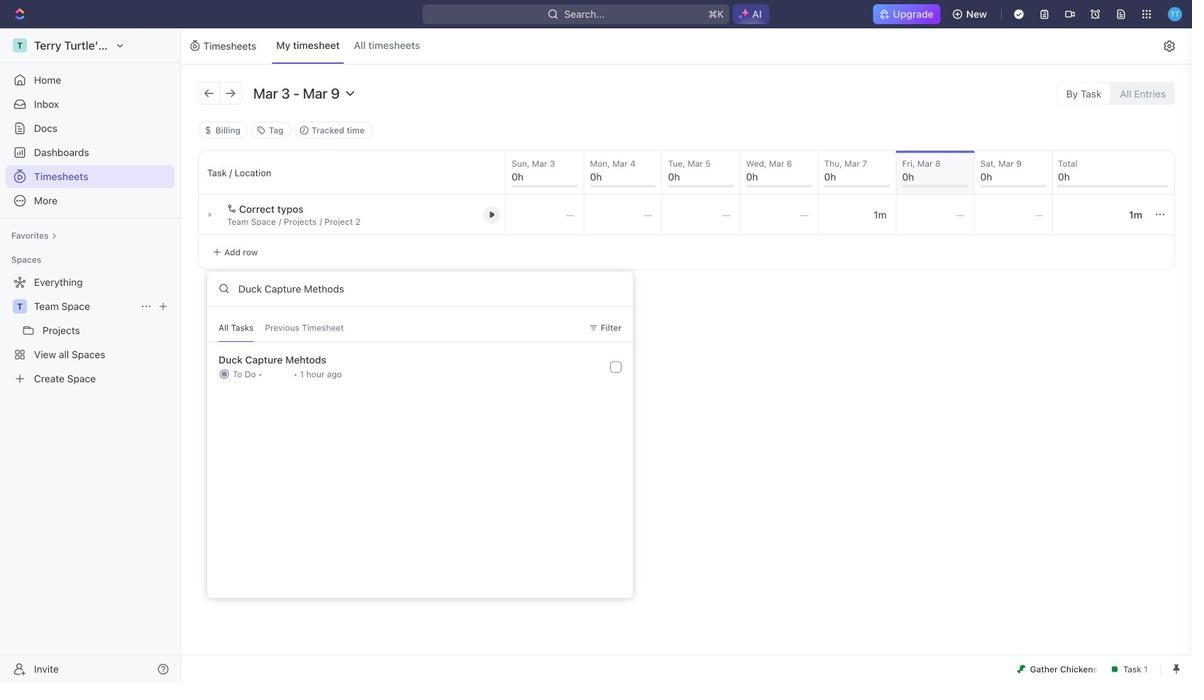 Task type: vqa. For each thing, say whether or not it's contained in the screenshot.
'Drumstick Bite' icon
yes



Task type: locate. For each thing, give the bounding box(es) containing it.
None checkbox
[[610, 361, 622, 373]]

2 horizontal spatial — text field
[[975, 195, 1052, 235]]

1 horizontal spatial — text field
[[741, 195, 818, 235]]

5 — text field from the left
[[1052, 195, 1152, 235]]

3 — text field from the left
[[819, 195, 896, 235]]

2 — text field from the left
[[741, 195, 818, 235]]

— text field
[[506, 195, 584, 235], [741, 195, 818, 235], [975, 195, 1052, 235]]

— text field
[[584, 195, 662, 235], [663, 195, 740, 235], [819, 195, 896, 235], [897, 195, 974, 235], [1052, 195, 1152, 235]]

1 — text field from the left
[[506, 195, 584, 235]]

drumstick bite image
[[1017, 665, 1026, 674]]

3 — text field from the left
[[975, 195, 1052, 235]]

0 horizontal spatial — text field
[[506, 195, 584, 235]]



Task type: describe. For each thing, give the bounding box(es) containing it.
2 — text field from the left
[[663, 195, 740, 235]]

team space, , element
[[13, 299, 27, 314]]

Search for task name, ID, or URL text field
[[207, 272, 633, 307]]

4 — text field from the left
[[897, 195, 974, 235]]

1 — text field from the left
[[584, 195, 662, 235]]

sidebar navigation
[[0, 28, 181, 683]]



